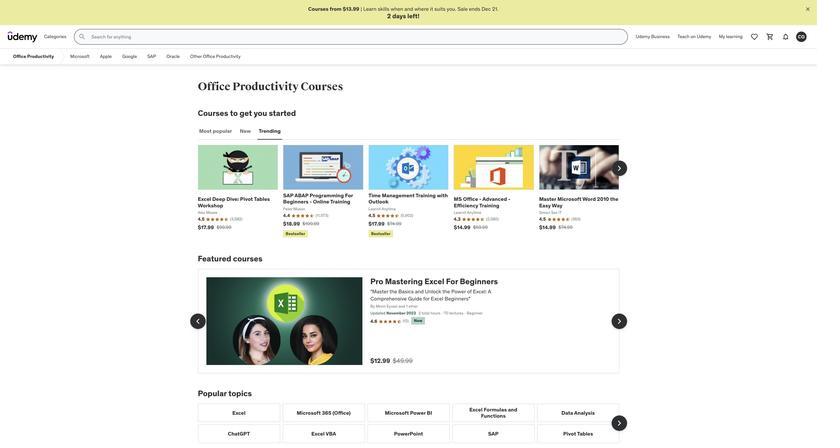 Task type: locate. For each thing, give the bounding box(es) containing it.
1 horizontal spatial power
[[451, 289, 466, 295]]

excel left vba on the bottom left of the page
[[311, 431, 325, 438]]

mastering
[[385, 277, 423, 287]]

1 vertical spatial carousel element
[[190, 269, 627, 374]]

carousel element containing sap abap programming for beginners - online training
[[198, 145, 627, 239]]

tables
[[254, 196, 270, 203], [577, 431, 593, 438]]

sap link down functions
[[452, 425, 534, 444]]

sap left abap on the top left of page
[[283, 192, 293, 199]]

sap down functions
[[488, 431, 499, 438]]

udemy right on
[[697, 34, 711, 40]]

2 horizontal spatial training
[[479, 202, 499, 209]]

0 horizontal spatial sap
[[147, 54, 156, 59]]

udemy left business
[[636, 34, 650, 40]]

microsoft for microsoft
[[70, 54, 90, 59]]

ms office - advanced - efficiency training
[[454, 196, 510, 209]]

office down udemy image
[[13, 54, 26, 59]]

apple link
[[95, 49, 117, 65]]

courses from $13.99 | learn skills when and where it suits you. sale ends dec 21. 2 days left!
[[308, 6, 498, 20]]

microsoft
[[70, 54, 90, 59], [557, 196, 581, 203], [297, 410, 321, 417], [385, 410, 409, 417]]

ms
[[454, 196, 462, 203]]

Search for anything text field
[[90, 31, 620, 42]]

power left bi
[[410, 410, 426, 417]]

apple
[[100, 54, 112, 59]]

training inside sap abap programming for beginners - online training
[[330, 199, 350, 205]]

excel inside excel deep dive: pivot tables workshop
[[198, 196, 211, 203]]

new down get
[[240, 128, 251, 135]]

0 horizontal spatial tables
[[254, 196, 270, 203]]

other office productivity
[[190, 54, 241, 59]]

courses
[[308, 6, 328, 12], [301, 80, 343, 94], [198, 108, 228, 118]]

1 horizontal spatial the
[[442, 289, 450, 295]]

productivity for office productivity courses
[[232, 80, 299, 94]]

1 horizontal spatial new
[[414, 319, 422, 324]]

1 vertical spatial next image
[[614, 317, 624, 327]]

for
[[345, 192, 353, 199], [446, 277, 458, 287]]

2 horizontal spatial sap
[[488, 431, 499, 438]]

updated november 2023
[[370, 311, 416, 316]]

and
[[404, 6, 413, 12], [415, 289, 424, 295], [399, 304, 405, 309], [508, 407, 517, 414]]

excel for excel vba
[[311, 431, 325, 438]]

the right unlock
[[442, 289, 450, 295]]

office inside office productivity "link"
[[13, 54, 26, 59]]

tables down analysis at the bottom of page
[[577, 431, 593, 438]]

0 horizontal spatial beginners
[[283, 199, 309, 205]]

0 horizontal spatial power
[[410, 410, 426, 417]]

courses inside courses from $13.99 | learn skills when and where it suits you. sale ends dec 21. 2 days left!
[[308, 6, 328, 12]]

0 vertical spatial tables
[[254, 196, 270, 203]]

0 horizontal spatial -
[[310, 199, 312, 205]]

new
[[240, 128, 251, 135], [414, 319, 422, 324]]

office down other office productivity link
[[198, 80, 230, 94]]

of
[[467, 289, 472, 295]]

microsoft power bi link
[[367, 404, 450, 423]]

microsoft left 365 in the left bottom of the page
[[297, 410, 321, 417]]

arrow pointing to subcategory menu links image
[[59, 49, 65, 65]]

data
[[561, 410, 573, 417]]

1 horizontal spatial sap
[[283, 192, 293, 199]]

the right the 2010
[[610, 196, 618, 203]]

1 horizontal spatial udemy
[[697, 34, 711, 40]]

2 vertical spatial carousel element
[[198, 404, 627, 444]]

beginners left the online
[[283, 199, 309, 205]]

0 vertical spatial carousel element
[[198, 145, 627, 239]]

- left advanced at the right of the page
[[479, 196, 481, 203]]

pivot right dive:
[[240, 196, 253, 203]]

carousel element containing excel formulas and functions
[[198, 404, 627, 444]]

beginners inside sap abap programming for beginners - online training
[[283, 199, 309, 205]]

carousel element for featured courses
[[190, 269, 627, 374]]

1 vertical spatial for
[[446, 277, 458, 287]]

productivity
[[27, 54, 54, 59], [216, 54, 241, 59], [232, 80, 299, 94]]

trending button
[[257, 124, 282, 139]]

productivity up you
[[232, 80, 299, 94]]

my
[[719, 34, 725, 40]]

power
[[451, 289, 466, 295], [410, 410, 426, 417]]

featured courses
[[198, 254, 262, 264]]

shopping cart with 0 items image
[[766, 33, 774, 41]]

microsoft left "word"
[[557, 196, 581, 203]]

0 horizontal spatial sap link
[[142, 49, 161, 65]]

programming
[[310, 192, 344, 199]]

0 vertical spatial sap
[[147, 54, 156, 59]]

beginners inside "pro mastering excel for beginners "master the basics and unlock the power of excel: a comprehensive guide for excel beginners" by monir eyvazi and 1 other"
[[460, 277, 498, 287]]

tables inside pivot tables link
[[577, 431, 593, 438]]

co
[[798, 34, 805, 40]]

teach on udemy link
[[674, 29, 715, 45]]

excel vba link
[[283, 425, 365, 444]]

pivot
[[240, 196, 253, 203], [563, 431, 576, 438]]

oracle
[[167, 54, 180, 59]]

0 vertical spatial for
[[345, 192, 353, 199]]

0 vertical spatial 2
[[387, 12, 391, 20]]

for for excel
[[446, 277, 458, 287]]

next image
[[614, 163, 624, 174], [614, 317, 624, 327]]

training right efficiency
[[479, 202, 499, 209]]

excel deep dive: pivot tables workshop link
[[198, 196, 270, 209]]

by
[[370, 304, 375, 309]]

2 vertical spatial sap
[[488, 431, 499, 438]]

productivity inside "link"
[[27, 54, 54, 59]]

wishlist image
[[750, 33, 758, 41]]

beginners"
[[445, 296, 470, 302]]

excel
[[198, 196, 211, 203], [424, 277, 444, 287], [431, 296, 443, 302], [469, 407, 483, 414], [232, 410, 246, 417], [311, 431, 325, 438]]

started
[[269, 108, 296, 118]]

office productivity
[[13, 54, 54, 59]]

for up beginners"
[[446, 277, 458, 287]]

and inside excel formulas and functions
[[508, 407, 517, 414]]

0 vertical spatial beginners
[[283, 199, 309, 205]]

$49.99
[[393, 358, 413, 365]]

and up guide
[[415, 289, 424, 295]]

0 horizontal spatial training
[[330, 199, 350, 205]]

carousel element containing pro mastering excel for beginners
[[190, 269, 627, 374]]

1 vertical spatial sap
[[283, 192, 293, 199]]

microsoft link
[[65, 49, 95, 65]]

- right advanced at the right of the page
[[508, 196, 510, 203]]

and up the left!
[[404, 6, 413, 12]]

365
[[322, 410, 331, 417]]

office productivity link
[[8, 49, 59, 65]]

beginners up excel:
[[460, 277, 498, 287]]

- left the online
[[310, 199, 312, 205]]

2 inside carousel element
[[419, 311, 421, 316]]

for for programming
[[345, 192, 353, 199]]

1 horizontal spatial 2
[[419, 311, 421, 316]]

power up beginners"
[[451, 289, 466, 295]]

pro
[[370, 277, 383, 287]]

pivot down data
[[563, 431, 576, 438]]

hours
[[431, 311, 440, 316]]

- inside sap abap programming for beginners - online training
[[310, 199, 312, 205]]

suits
[[434, 6, 445, 12]]

word
[[582, 196, 596, 203]]

chatgpt
[[228, 431, 250, 438]]

featured
[[198, 254, 231, 264]]

excel down topics
[[232, 410, 246, 417]]

2 left the total
[[419, 311, 421, 316]]

power inside "pro mastering excel for beginners "master the basics and unlock the power of excel: a comprehensive guide for excel beginners" by monir eyvazi and 1 other"
[[451, 289, 466, 295]]

data analysis
[[561, 410, 595, 417]]

co link
[[794, 29, 809, 45]]

0 vertical spatial courses
[[308, 6, 328, 12]]

microsoft up powerpoint
[[385, 410, 409, 417]]

excel for excel deep dive: pivot tables workshop
[[198, 196, 211, 203]]

data analysis link
[[537, 404, 619, 423]]

training inside ms office - advanced - efficiency training
[[479, 202, 499, 209]]

sap abap programming for beginners - online training link
[[283, 192, 353, 205]]

1 vertical spatial 2
[[419, 311, 421, 316]]

2 vertical spatial courses
[[198, 108, 228, 118]]

workshop
[[198, 202, 223, 209]]

1 horizontal spatial tables
[[577, 431, 593, 438]]

ends
[[469, 6, 480, 12]]

1 vertical spatial tables
[[577, 431, 593, 438]]

courses for courses from $13.99 | learn skills when and where it suits you. sale ends dec 21. 2 days left!
[[308, 6, 328, 12]]

0 horizontal spatial 2
[[387, 12, 391, 20]]

udemy
[[636, 34, 650, 40], [697, 34, 711, 40]]

the up comprehensive
[[389, 289, 397, 295]]

teach on udemy
[[678, 34, 711, 40]]

0 vertical spatial pivot
[[240, 196, 253, 203]]

business
[[651, 34, 670, 40]]

efficiency
[[454, 202, 478, 209]]

0 horizontal spatial for
[[345, 192, 353, 199]]

popular topics
[[198, 389, 252, 399]]

0 horizontal spatial pivot
[[240, 196, 253, 203]]

1 horizontal spatial beginners
[[460, 277, 498, 287]]

1 horizontal spatial for
[[446, 277, 458, 287]]

sap link left oracle
[[142, 49, 161, 65]]

2 horizontal spatial the
[[610, 196, 618, 203]]

0 horizontal spatial new
[[240, 128, 251, 135]]

1 horizontal spatial sap link
[[452, 425, 534, 444]]

master microsoft word 2010 the easy way
[[539, 196, 618, 209]]

1 vertical spatial new
[[414, 319, 422, 324]]

for
[[423, 296, 430, 302]]

0 horizontal spatial udemy
[[636, 34, 650, 40]]

1 horizontal spatial pivot
[[563, 431, 576, 438]]

new inside carousel element
[[414, 319, 422, 324]]

0 vertical spatial next image
[[614, 163, 624, 174]]

for inside "pro mastering excel for beginners "master the basics and unlock the power of excel: a comprehensive guide for excel beginners" by monir eyvazi and 1 other"
[[446, 277, 458, 287]]

topics
[[228, 389, 252, 399]]

productivity left arrow pointing to subcategory menu links image on the top left of page
[[27, 54, 54, 59]]

and left 1
[[399, 304, 405, 309]]

notifications image
[[782, 33, 790, 41]]

training left with
[[416, 192, 436, 199]]

tables right dive:
[[254, 196, 270, 203]]

microsoft right arrow pointing to subcategory menu links image on the top left of page
[[70, 54, 90, 59]]

1 horizontal spatial training
[[416, 192, 436, 199]]

other
[[190, 54, 202, 59]]

beginners for programming
[[283, 199, 309, 205]]

time management training with outlook link
[[368, 192, 448, 205]]

teach
[[678, 34, 690, 40]]

0 vertical spatial new
[[240, 128, 251, 135]]

carousel element for popular topics
[[198, 404, 627, 444]]

2 total hours
[[419, 311, 440, 316]]

4.6
[[370, 319, 377, 325]]

1 vertical spatial pivot
[[563, 431, 576, 438]]

courses
[[233, 254, 262, 264]]

excel deep dive: pivot tables workshop
[[198, 196, 270, 209]]

2 down skills
[[387, 12, 391, 20]]

tables inside excel deep dive: pivot tables workshop
[[254, 196, 270, 203]]

excel left formulas
[[469, 407, 483, 414]]

1 horizontal spatial -
[[479, 196, 481, 203]]

1 vertical spatial sap link
[[452, 425, 534, 444]]

office right the other
[[203, 54, 215, 59]]

office right ms at the top of page
[[463, 196, 478, 203]]

submit search image
[[78, 33, 86, 41]]

new down 2023
[[414, 319, 422, 324]]

training right the online
[[330, 199, 350, 205]]

1 vertical spatial beginners
[[460, 277, 498, 287]]

sap left oracle
[[147, 54, 156, 59]]

and right formulas
[[508, 407, 517, 414]]

excel left "deep"
[[198, 196, 211, 203]]

get
[[240, 108, 252, 118]]

2 udemy from the left
[[697, 34, 711, 40]]

for right programming
[[345, 192, 353, 199]]

excel up unlock
[[424, 277, 444, 287]]

udemy business
[[636, 34, 670, 40]]

excel for excel link
[[232, 410, 246, 417]]

0 vertical spatial sap link
[[142, 49, 161, 65]]

most popular
[[199, 128, 232, 135]]

2 horizontal spatial -
[[508, 196, 510, 203]]

for inside sap abap programming for beginners - online training
[[345, 192, 353, 199]]

carousel element
[[198, 145, 627, 239], [190, 269, 627, 374], [198, 404, 627, 444]]

excel inside excel formulas and functions
[[469, 407, 483, 414]]

0 vertical spatial power
[[451, 289, 466, 295]]

the
[[610, 196, 618, 203], [389, 289, 397, 295], [442, 289, 450, 295]]

excel link
[[198, 404, 280, 423]]



Task type: describe. For each thing, give the bounding box(es) containing it.
ms office - advanced - efficiency training link
[[454, 196, 510, 209]]

unlock
[[425, 289, 441, 295]]

microsoft for microsoft power bi
[[385, 410, 409, 417]]

advanced
[[482, 196, 507, 203]]

$13.99
[[343, 6, 359, 12]]

pivot inside excel deep dive: pivot tables workshop
[[240, 196, 253, 203]]

other
[[409, 304, 418, 309]]

way
[[552, 202, 562, 209]]

microsoft inside the master microsoft word 2010 the easy way
[[557, 196, 581, 203]]

outlook
[[368, 199, 388, 205]]

you
[[254, 108, 267, 118]]

|
[[361, 6, 362, 12]]

next image
[[614, 419, 624, 429]]

dive:
[[226, 196, 239, 203]]

close image
[[805, 6, 811, 12]]

1 vertical spatial courses
[[301, 80, 343, 94]]

2 next image from the top
[[614, 317, 624, 327]]

it
[[430, 6, 433, 12]]

with
[[437, 192, 448, 199]]

70 lectures
[[444, 311, 463, 316]]

1 next image from the top
[[614, 163, 624, 174]]

to
[[230, 108, 238, 118]]

previous image
[[193, 317, 203, 327]]

time management training with outlook
[[368, 192, 448, 205]]

office inside ms office - advanced - efficiency training
[[463, 196, 478, 203]]

excel vba
[[311, 431, 336, 438]]

beginners for excel
[[460, 277, 498, 287]]

most
[[199, 128, 212, 135]]

total
[[422, 311, 430, 316]]

time
[[368, 192, 381, 199]]

where
[[414, 6, 429, 12]]

categories button
[[40, 29, 70, 45]]

office productivity courses
[[198, 80, 343, 94]]

microsoft 365 (office)
[[297, 410, 351, 417]]

pivot tables
[[563, 431, 593, 438]]

days
[[392, 12, 406, 20]]

google
[[122, 54, 137, 59]]

productivity right the other
[[216, 54, 241, 59]]

on
[[691, 34, 696, 40]]

learn
[[363, 6, 376, 12]]

sap link inside carousel element
[[452, 425, 534, 444]]

office inside other office productivity link
[[203, 54, 215, 59]]

bi
[[427, 410, 432, 417]]

comprehensive
[[370, 296, 407, 302]]

1 udemy from the left
[[636, 34, 650, 40]]

chatgpt link
[[198, 425, 280, 444]]

my learning link
[[715, 29, 747, 45]]

productivity for office productivity
[[27, 54, 54, 59]]

deep
[[212, 196, 225, 203]]

new inside button
[[240, 128, 251, 135]]

master microsoft word 2010 the easy way link
[[539, 196, 618, 209]]

microsoft 365 (office) link
[[283, 404, 365, 423]]

functions
[[481, 413, 506, 420]]

0 horizontal spatial the
[[389, 289, 397, 295]]

courses to get you started
[[198, 108, 296, 118]]

excel formulas and functions link
[[452, 404, 534, 423]]

most popular button
[[198, 124, 233, 139]]

you.
[[447, 6, 456, 12]]

lectures
[[449, 311, 463, 316]]

2010
[[597, 196, 609, 203]]

$12.99 $49.99
[[370, 358, 413, 365]]

a
[[488, 289, 491, 295]]

pro mastering excel for beginners "master the basics and unlock the power of excel: a comprehensive guide for excel beginners" by monir eyvazi and 1 other
[[370, 277, 498, 309]]

guide
[[408, 296, 422, 302]]

updated
[[370, 311, 385, 316]]

new button
[[239, 124, 252, 139]]

popular
[[213, 128, 232, 135]]

(12)
[[403, 319, 409, 324]]

excel for excel formulas and functions
[[469, 407, 483, 414]]

21.
[[492, 6, 498, 12]]

dec
[[482, 6, 491, 12]]

and inside courses from $13.99 | learn skills when and where it suits you. sale ends dec 21. 2 days left!
[[404, 6, 413, 12]]

monir
[[376, 304, 386, 309]]

sap inside sap abap programming for beginners - online training
[[283, 192, 293, 199]]

1
[[406, 304, 408, 309]]

udemy business link
[[632, 29, 674, 45]]

1 vertical spatial power
[[410, 410, 426, 417]]

excel down unlock
[[431, 296, 443, 302]]

left!
[[407, 12, 419, 20]]

the inside the master microsoft word 2010 the easy way
[[610, 196, 618, 203]]

courses for courses to get you started
[[198, 108, 228, 118]]

online
[[313, 199, 329, 205]]

training inside time management training with outlook
[[416, 192, 436, 199]]

2 inside courses from $13.99 | learn skills when and where it suits you. sale ends dec 21. 2 days left!
[[387, 12, 391, 20]]

oracle link
[[161, 49, 185, 65]]

beginner
[[467, 311, 483, 316]]

formulas
[[484, 407, 507, 414]]

udemy image
[[8, 31, 38, 42]]

sale
[[458, 6, 468, 12]]

microsoft for microsoft 365 (office)
[[297, 410, 321, 417]]

powerpoint link
[[367, 425, 450, 444]]

popular
[[198, 389, 227, 399]]

excel formulas and functions
[[469, 407, 517, 420]]

other office productivity link
[[185, 49, 246, 65]]

70
[[444, 311, 448, 316]]

google link
[[117, 49, 142, 65]]

sap abap programming for beginners - online training
[[283, 192, 353, 205]]

when
[[391, 6, 403, 12]]



Task type: vqa. For each thing, say whether or not it's contained in the screenshot.
shopping
no



